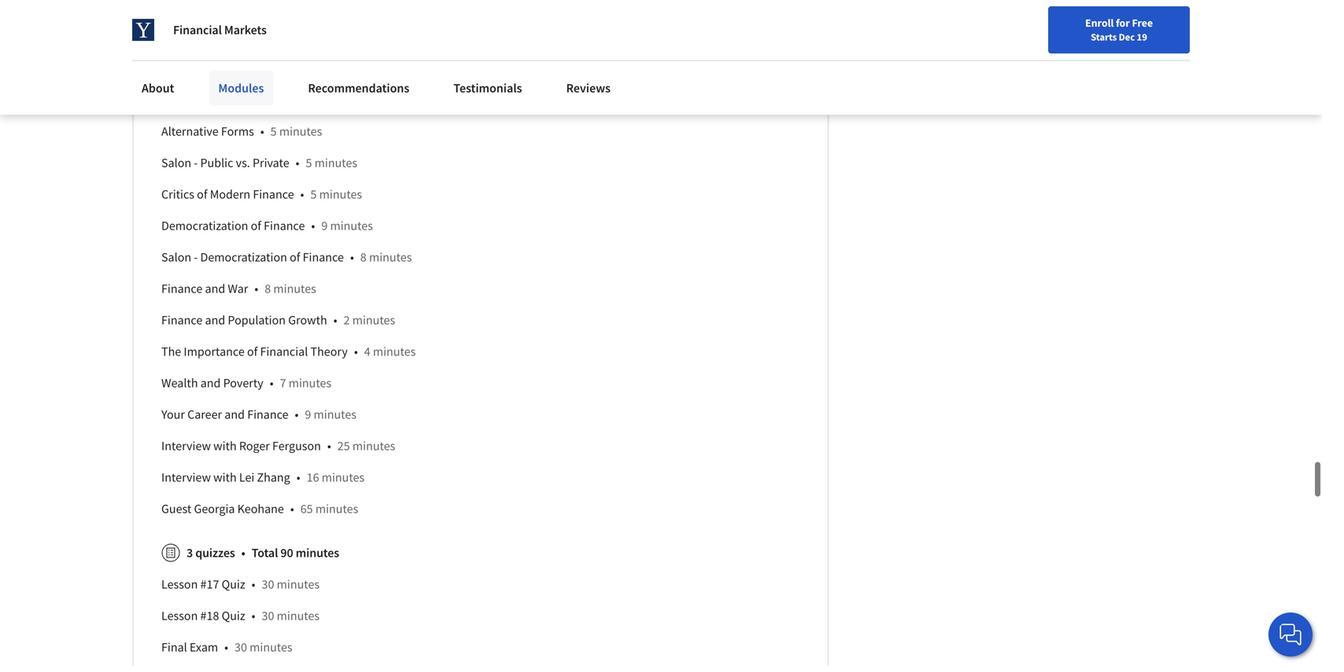 Task type: vqa. For each thing, say whether or not it's contained in the screenshot.


Task type: locate. For each thing, give the bounding box(es) containing it.
the importance of financial theory • 4 minutes
[[161, 344, 416, 360]]

2 with from the top
[[213, 470, 237, 486]]

1 vertical spatial lesson
[[161, 608, 198, 624]]

reviews link
[[557, 71, 620, 105]]

and for war
[[205, 281, 225, 297]]

30 down lesson #17 quiz • 30 minutes
[[262, 608, 274, 624]]

salon
[[161, 155, 191, 171], [161, 250, 191, 265]]

financial up the nonprofits
[[173, 22, 222, 38]]

salon - democratization of finance • 8 minutes
[[161, 250, 412, 265]]

2 interview from the top
[[161, 470, 211, 486]]

2 lesson from the top
[[161, 608, 198, 624]]

1 horizontal spatial financial
[[260, 344, 308, 360]]

testimonials
[[453, 80, 522, 96]]

markets
[[224, 22, 267, 38]]

of down population
[[247, 344, 258, 360]]

7
[[280, 376, 286, 391]]

1 horizontal spatial 8
[[265, 281, 271, 297]]

30 for lesson #18 quiz
[[262, 608, 274, 624]]

30 for lesson #17 quiz
[[262, 577, 274, 593]]

1 vertical spatial financial
[[260, 344, 308, 360]]

lesson left #18
[[161, 608, 198, 624]]

30 down lesson #18 quiz • 30 minutes
[[235, 640, 247, 656]]

0 vertical spatial 9
[[321, 218, 328, 234]]

your
[[161, 407, 185, 423]]

financial
[[173, 22, 222, 38], [260, 344, 308, 360]]

1 quiz from the top
[[222, 577, 245, 593]]

•
[[243, 29, 247, 45], [224, 61, 228, 77], [298, 61, 302, 77], [237, 92, 240, 108], [260, 124, 264, 139], [296, 155, 299, 171], [300, 187, 304, 202], [311, 218, 315, 234], [350, 250, 354, 265], [254, 281, 258, 297], [333, 313, 337, 328], [354, 344, 358, 360], [270, 376, 274, 391], [295, 407, 299, 423], [327, 438, 331, 454], [296, 470, 300, 486], [290, 501, 294, 517], [241, 546, 245, 561], [252, 577, 255, 593], [252, 608, 255, 624], [224, 640, 228, 656]]

minutes
[[304, 29, 347, 45], [249, 61, 292, 77], [256, 92, 298, 108], [279, 124, 322, 139], [314, 155, 357, 171], [319, 187, 362, 202], [330, 218, 373, 234], [369, 250, 412, 265], [273, 281, 316, 297], [352, 313, 395, 328], [373, 344, 416, 360], [289, 376, 331, 391], [314, 407, 356, 423], [352, 438, 395, 454], [322, 470, 365, 486], [315, 501, 358, 517], [296, 546, 339, 561], [277, 577, 320, 593], [277, 608, 320, 624], [250, 640, 292, 656]]

11
[[234, 61, 246, 77]]

total left 90
[[252, 546, 278, 561]]

and up importance
[[205, 313, 225, 328]]

1 vertical spatial interview
[[161, 470, 211, 486]]

1 - from the top
[[194, 155, 198, 171]]

quiz for lesson #17 quiz
[[222, 577, 245, 593]]

reviews
[[566, 80, 611, 96]]

1 horizontal spatial 9
[[321, 218, 328, 234]]

9 up salon - democratization of finance • 8 minutes
[[321, 218, 328, 234]]

2 vertical spatial 8
[[265, 281, 271, 297]]

final
[[161, 640, 187, 656]]

30 down • total 90 minutes
[[262, 577, 274, 593]]

1 salon from the top
[[161, 155, 191, 171]]

recommendations
[[308, 80, 409, 96]]

modules
[[218, 80, 264, 96]]

democratization up the finance and war • 8 minutes
[[200, 250, 287, 265]]

and left 'war'
[[205, 281, 225, 297]]

2 vertical spatial 30
[[235, 640, 247, 656]]

exam
[[190, 640, 218, 656]]

private
[[253, 155, 289, 171]]

module
[[354, 61, 396, 77]]

1 vertical spatial with
[[213, 470, 237, 486]]

1 vertical spatial quiz
[[222, 608, 245, 624]]

9
[[321, 218, 328, 234], [305, 407, 311, 423]]

0 vertical spatial 8
[[247, 92, 253, 108]]

65
[[300, 501, 313, 517]]

lesson left the #17 in the left bottom of the page
[[161, 577, 198, 593]]

1 vertical spatial 5
[[306, 155, 312, 171]]

15
[[187, 29, 199, 45]]

- for democratization
[[194, 250, 198, 265]]

war
[[228, 281, 248, 297]]

salon for salon - democratization of finance
[[161, 250, 191, 265]]

lesson
[[161, 577, 198, 593], [161, 608, 198, 624]]

salon up critics
[[161, 155, 191, 171]]

interview for interview with roger ferguson
[[161, 438, 211, 454]]

english button
[[992, 0, 1087, 51]]

- left public
[[194, 155, 198, 171]]

interview down your
[[161, 438, 211, 454]]

and
[[205, 281, 225, 297], [205, 313, 225, 328], [200, 376, 221, 391], [225, 407, 245, 423]]

quiz
[[222, 577, 245, 593], [222, 608, 245, 624]]

of right critics
[[197, 187, 207, 202]]

of
[[197, 187, 207, 202], [251, 218, 261, 234], [290, 250, 300, 265], [247, 344, 258, 360]]

0 vertical spatial financial
[[173, 22, 222, 38]]

4
[[364, 344, 370, 360]]

and for population
[[205, 313, 225, 328]]

2 - from the top
[[194, 250, 198, 265]]

about link
[[132, 71, 184, 105]]

total
[[253, 29, 280, 45], [252, 546, 278, 561]]

georgia
[[194, 501, 235, 517]]

quiz right the #17 in the left bottom of the page
[[222, 577, 245, 593]]

0 vertical spatial salon
[[161, 155, 191, 171]]

starts
[[1091, 31, 1117, 43]]

1 vertical spatial salon
[[161, 250, 191, 265]]

zhang
[[257, 470, 290, 486]]

0 vertical spatial democratization
[[161, 218, 248, 234]]

- up the finance and war • 8 minutes
[[194, 250, 198, 265]]

9 up ferguson
[[305, 407, 311, 423]]

ferguson
[[272, 438, 321, 454]]

5 right private at top
[[306, 155, 312, 171]]

3 quizzes
[[187, 546, 235, 561]]

financial up the 7 at bottom
[[260, 344, 308, 360]]

and right wealth on the bottom of the page
[[200, 376, 221, 391]]

finance and population growth • 2 minutes
[[161, 313, 395, 328]]

2 quiz from the top
[[222, 608, 245, 624]]

0 vertical spatial lesson
[[161, 577, 198, 593]]

of down critics of modern finance • 5 minutes
[[251, 218, 261, 234]]

wealth
[[161, 376, 198, 391]]

5
[[270, 124, 277, 139], [306, 155, 312, 171], [310, 187, 317, 202]]

poverty
[[223, 376, 263, 391]]

nonprofits
[[161, 61, 217, 77]]

salon for salon - public vs. private
[[161, 155, 191, 171]]

yale university image
[[132, 19, 154, 41]]

democratization down modern
[[161, 218, 248, 234]]

1 vertical spatial 9
[[305, 407, 311, 423]]

1 vertical spatial 30
[[262, 608, 274, 624]]

0 vertical spatial 5
[[270, 124, 277, 139]]

1 interview from the top
[[161, 438, 211, 454]]

2 horizontal spatial 8
[[360, 250, 367, 265]]

1 lesson from the top
[[161, 577, 198, 593]]

0 horizontal spatial financial
[[173, 22, 222, 38]]

dec
[[1119, 31, 1135, 43]]

enroll for free starts dec 19
[[1085, 16, 1153, 43]]

1 vertical spatial -
[[194, 250, 198, 265]]

0 vertical spatial with
[[213, 438, 237, 454]]

1 vertical spatial 8
[[360, 250, 367, 265]]

democratization
[[161, 218, 248, 234], [200, 250, 287, 265]]

total left 194
[[253, 29, 280, 45]]

critics
[[161, 187, 194, 202]]

5 up private at top
[[270, 124, 277, 139]]

of down democratization of finance • 9 minutes
[[290, 250, 300, 265]]

quiz for lesson #18 quiz
[[222, 608, 245, 624]]

interview up guest
[[161, 470, 211, 486]]

0 vertical spatial quiz
[[222, 577, 245, 593]]

0 vertical spatial total
[[253, 29, 280, 45]]

quiz right #18
[[222, 608, 245, 624]]

with left lei
[[213, 470, 237, 486]]

0 vertical spatial 30
[[262, 577, 274, 593]]

3
[[187, 546, 193, 561]]

-
[[194, 155, 198, 171], [194, 250, 198, 265]]

5 up democratization of finance • 9 minutes
[[310, 187, 317, 202]]

lesson #18 quiz • 30 minutes
[[161, 608, 320, 624]]

salon down critics
[[161, 250, 191, 265]]

finance
[[253, 187, 294, 202], [264, 218, 305, 234], [303, 250, 344, 265], [161, 281, 202, 297], [161, 313, 202, 328], [247, 407, 288, 423]]

1 vertical spatial democratization
[[200, 250, 287, 265]]

importance
[[184, 344, 245, 360]]

2 salon from the top
[[161, 250, 191, 265]]

None search field
[[224, 10, 602, 41]]

lesson for lesson #17 quiz
[[161, 577, 198, 593]]

1 vertical spatial total
[[252, 546, 278, 561]]

30
[[262, 577, 274, 593], [262, 608, 274, 624], [235, 640, 247, 656]]

total for total 90 minutes
[[252, 546, 278, 561]]

0 vertical spatial interview
[[161, 438, 211, 454]]

1 with from the top
[[213, 438, 237, 454]]

with left roger
[[213, 438, 237, 454]]

interview with lei zhang • 16 minutes
[[161, 470, 365, 486]]

modern
[[210, 187, 250, 202]]

lei
[[239, 470, 254, 486]]

critics of modern finance • 5 minutes
[[161, 187, 362, 202]]

alternative
[[161, 124, 219, 139]]

with
[[213, 438, 237, 454], [213, 470, 237, 486]]

0 horizontal spatial 8
[[247, 92, 253, 108]]

recommendations link
[[299, 71, 419, 105]]

16
[[307, 470, 319, 486]]

0 vertical spatial -
[[194, 155, 198, 171]]



Task type: describe. For each thing, give the bounding box(es) containing it.
alternative forms • 5 minutes
[[161, 124, 322, 139]]

90
[[280, 546, 293, 561]]

wealth and poverty • 7 minutes
[[161, 376, 331, 391]]

and right career
[[225, 407, 245, 423]]

salon - public vs. private • 5 minutes
[[161, 155, 357, 171]]

with for lei
[[213, 470, 237, 486]]

nonprofits • 11 minutes • preview module
[[161, 61, 396, 77]]

testimonials link
[[444, 71, 532, 105]]

finance up salon - democratization of finance • 8 minutes
[[264, 218, 305, 234]]

english
[[1020, 18, 1058, 33]]

and for poverty
[[200, 376, 221, 391]]

keohane
[[237, 501, 284, 517]]

enroll
[[1085, 16, 1114, 30]]

career
[[187, 407, 222, 423]]

financial inside the hide info about module content region
[[260, 344, 308, 360]]

lesson #17 quiz • 30 minutes
[[161, 577, 320, 593]]

• total 194 minutes
[[243, 29, 347, 45]]

the
[[161, 344, 181, 360]]

growth
[[288, 313, 327, 328]]

finance left 'war'
[[161, 281, 202, 297]]

lesson for lesson #18 quiz
[[161, 608, 198, 624]]

about
[[142, 80, 174, 96]]

19
[[1137, 31, 1147, 43]]

2
[[344, 313, 350, 328]]

15 videos
[[187, 29, 237, 45]]

finance down private at top
[[253, 187, 294, 202]]

quizzes
[[195, 546, 235, 561]]

videos
[[202, 29, 237, 45]]

cooperatives • 8 minutes
[[161, 92, 298, 108]]

#18
[[200, 608, 219, 624]]

finance down democratization of finance • 9 minutes
[[303, 250, 344, 265]]

free
[[1132, 16, 1153, 30]]

preview
[[308, 61, 352, 77]]

financial markets
[[173, 22, 267, 38]]

2 vertical spatial 5
[[310, 187, 317, 202]]

194
[[282, 29, 301, 45]]

finance up the
[[161, 313, 202, 328]]

final exam • 30 minutes
[[161, 640, 292, 656]]

guest
[[161, 501, 191, 517]]

your career and finance • 9 minutes
[[161, 407, 356, 423]]

forms
[[221, 124, 254, 139]]

#17
[[200, 577, 219, 593]]

finance and war • 8 minutes
[[161, 281, 316, 297]]

chat with us image
[[1278, 622, 1303, 648]]

public
[[200, 155, 233, 171]]

total for total 194 minutes
[[253, 29, 280, 45]]

population
[[228, 313, 286, 328]]

with for roger
[[213, 438, 237, 454]]

show notifications image
[[1110, 20, 1128, 39]]

25
[[337, 438, 350, 454]]

guest georgia keohane • 65 minutes
[[161, 501, 358, 517]]

interview with roger ferguson • 25 minutes
[[161, 438, 395, 454]]

- for public
[[194, 155, 198, 171]]

modules link
[[209, 71, 273, 105]]

interview for interview with lei zhang
[[161, 470, 211, 486]]

roger
[[239, 438, 270, 454]]

democratization of finance • 9 minutes
[[161, 218, 373, 234]]

theory
[[310, 344, 348, 360]]

• total 90 minutes
[[241, 546, 339, 561]]

cooperatives
[[161, 92, 230, 108]]

0 horizontal spatial 9
[[305, 407, 311, 423]]

finance up interview with roger ferguson • 25 minutes
[[247, 407, 288, 423]]

for
[[1116, 16, 1130, 30]]

vs.
[[236, 155, 250, 171]]

hide info about module content region
[[161, 15, 800, 667]]



